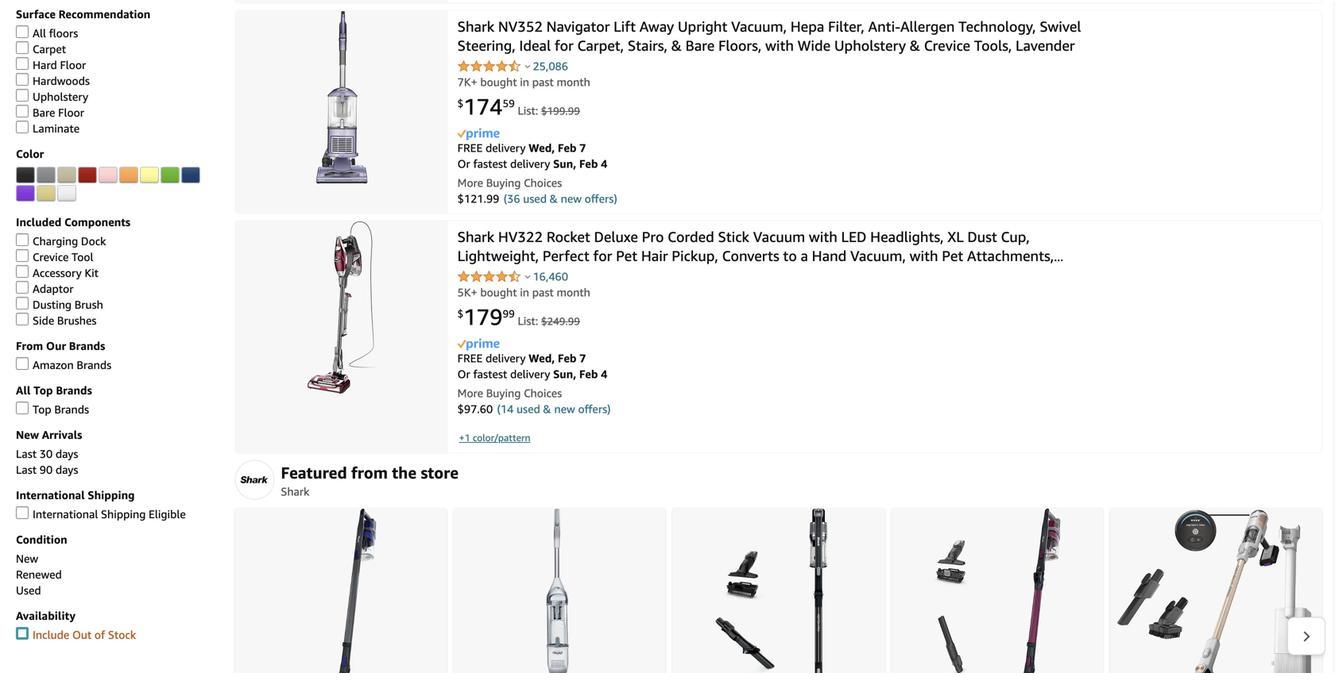 Task type: locate. For each thing, give the bounding box(es) containing it.
wed, down $249.99
[[529, 352, 555, 365]]

checkbox image up laminate link
[[16, 105, 29, 118]]

amazon prime image down 179
[[458, 339, 500, 351]]

4 checkbox image from the top
[[16, 73, 29, 86]]

0 vertical spatial choices
[[524, 177, 562, 190]]

3 checkbox image from the top
[[16, 57, 29, 70]]

0 vertical spatial sun,
[[553, 157, 576, 171]]

checkbox image for side
[[16, 313, 29, 326]]

new right (14
[[554, 403, 575, 416]]

in
[[520, 76, 529, 89], [520, 286, 529, 299]]

1 vertical spatial shipping
[[101, 508, 146, 521]]

buying
[[486, 177, 521, 190], [486, 387, 521, 400]]

1 4 from the top
[[601, 157, 607, 171]]

amazon prime image for 179
[[458, 339, 500, 351]]

all for all floors
[[33, 27, 46, 40]]

1 vertical spatial international
[[33, 508, 98, 521]]

0 vertical spatial crevice
[[924, 37, 970, 54]]

1 wed, from the top
[[529, 142, 555, 155]]

1 horizontal spatial pet
[[942, 248, 963, 265]]

1 checkbox image from the top
[[16, 105, 29, 118]]

0 vertical spatial buying
[[486, 177, 521, 190]]

from our brands
[[16, 340, 105, 353]]

navigator
[[547, 18, 610, 35]]

1 vertical spatial new
[[16, 553, 38, 566]]

free down 174
[[458, 142, 483, 155]]

eligible
[[149, 508, 186, 521]]

0 vertical spatial free delivery wed, feb 7 or fastest delivery sun, feb 4
[[458, 142, 607, 171]]

2 sun, from the top
[[553, 368, 576, 381]]

5 checkbox image from the top
[[16, 89, 29, 102]]

1 free delivery wed, feb 7 or fastest delivery sun, feb 4 from the top
[[458, 142, 607, 171]]

2 free from the top
[[458, 352, 483, 365]]

in down bordeaux/silver
[[520, 286, 529, 299]]

2 new from the top
[[16, 553, 38, 566]]

1 $ from the top
[[458, 97, 464, 110]]

included components
[[16, 216, 130, 229]]

shark inside shark nv352 navigator lift away upright vacuum, hepa filter, anti-allergen technology, swivel steering, ideal for carpet, stairs, & bare floors, with wide upholstery & crevice tools, lavender
[[458, 18, 494, 35]]

shipping for international shipping eligible
[[101, 508, 146, 521]]

0 horizontal spatial bare
[[33, 106, 55, 119]]

vacuum, up floors,
[[731, 18, 787, 35]]

0 vertical spatial top
[[33, 384, 53, 397]]

2 fastest from the top
[[473, 368, 507, 381]]

store
[[421, 464, 459, 483]]

1 vertical spatial shark
[[458, 229, 494, 246]]

or fastest delivery sun, feb 4 element up more buying choices $97.60 (14 used & new offers)
[[458, 368, 607, 381]]

1 or fastest delivery sun, feb 4 element from the top
[[458, 157, 607, 171]]

1 vertical spatial $
[[458, 308, 464, 320]]

2 pet from the left
[[942, 248, 963, 265]]

checkbox image for all floors
[[16, 25, 29, 38]]

0 vertical spatial bought
[[480, 76, 517, 89]]

1 vertical spatial buying
[[486, 387, 521, 400]]

international down last 90 days link
[[16, 489, 85, 502]]

0 vertical spatial vacuum,
[[731, 18, 787, 35]]

checkbox image left side
[[16, 313, 29, 326]]

feb
[[558, 142, 577, 155], [579, 157, 598, 171], [558, 352, 577, 365], [579, 368, 598, 381]]

1 more from the top
[[458, 177, 483, 190]]

0 vertical spatial month
[[557, 76, 590, 89]]

1 vertical spatial for
[[593, 248, 612, 265]]

tool
[[72, 251, 93, 264]]

4 checkbox image from the top
[[16, 507, 29, 520]]

or up $121.99
[[458, 157, 470, 171]]

0 vertical spatial with
[[765, 37, 794, 54]]

shipping up international shipping eligible
[[88, 489, 135, 502]]

checkbox image
[[16, 105, 29, 118], [16, 297, 29, 310], [16, 313, 29, 326], [16, 507, 29, 520]]

last 30 days link
[[16, 448, 78, 461]]

11 checkbox image from the top
[[16, 358, 29, 370]]

1 list: from the top
[[518, 104, 538, 117]]

delivery down $ 174 59 list: $199.99
[[486, 142, 526, 155]]

0 horizontal spatial with
[[765, 37, 794, 54]]

for inside shark hv322 rocket deluxe pro corded stick vacuum with led headlights, xl dust cup, lightweight, perfect for pet hair pickup, converts to a hand vacuum, with pet attachments, bordeaux/silver
[[593, 248, 612, 265]]

1 or from the top
[[458, 157, 470, 171]]

shark sv1106 navigator freestyle upright bagless cordless stick vacuum for carpet, hard floor and pet with xl dust cup and... image
[[528, 509, 592, 674]]

amazon prime image down 174
[[458, 128, 500, 140]]

checkbox image down adaptor link
[[16, 297, 29, 310]]

shipping left eligible
[[101, 508, 146, 521]]

offers) inside more buying choices $121.99 (36 used & new offers)
[[585, 192, 617, 206]]

$ 174 59 list: $199.99
[[458, 94, 580, 120]]

6 checkbox image from the top
[[16, 121, 29, 134]]

more inside more buying choices $97.60 (14 used & new offers)
[[458, 387, 483, 400]]

2 vertical spatial shark
[[281, 486, 310, 499]]

+1
[[459, 433, 470, 444]]

feb down $199.99
[[558, 142, 577, 155]]

sun, for 174
[[553, 157, 576, 171]]

0 vertical spatial list:
[[518, 104, 538, 117]]

1 fastest from the top
[[473, 157, 507, 171]]

2 month from the top
[[557, 286, 590, 299]]

2 choices from the top
[[524, 387, 562, 400]]

1 choices from the top
[[524, 177, 562, 190]]

top down all top brands
[[33, 403, 51, 416]]

fastest for 174
[[473, 157, 507, 171]]

hard
[[33, 58, 57, 72]]

1 sun, from the top
[[553, 157, 576, 171]]

4 up (36 used & new offers) link
[[601, 157, 607, 171]]

upholstery inside shark nv352 navigator lift away upright vacuum, hepa filter, anti-allergen technology, swivel steering, ideal for carpet, stairs, & bare floors, with wide upholstery & crevice tools, lavender
[[834, 37, 906, 54]]

& up rocket at the top left of the page
[[550, 192, 558, 206]]

crevice tool
[[33, 251, 93, 264]]

1 vertical spatial more
[[458, 387, 483, 400]]

days right 90
[[56, 464, 78, 477]]

0 vertical spatial $
[[458, 97, 464, 110]]

list: right 99
[[518, 315, 538, 328]]

past for 174
[[532, 76, 554, 89]]

checkbox image inside 'all floors' link
[[16, 25, 29, 38]]

& down allergen
[[910, 37, 920, 54]]

for down navigator
[[555, 37, 574, 54]]

buying inside more buying choices $97.60 (14 used & new offers)
[[486, 387, 521, 400]]

more up $121.99
[[458, 177, 483, 190]]

for down the deluxe
[[593, 248, 612, 265]]

1 vertical spatial free delivery wed, feb 7 or fastest delivery sun, feb 4
[[458, 352, 607, 381]]

crevice down charging
[[33, 251, 69, 264]]

1 vertical spatial bought
[[480, 286, 517, 299]]

vacuum,
[[731, 18, 787, 35], [850, 248, 906, 265]]

4
[[601, 157, 607, 171], [601, 368, 607, 381]]

past down the 25,086 link
[[532, 76, 554, 89]]

days
[[56, 448, 78, 461], [56, 464, 78, 477]]

1 month from the top
[[557, 76, 590, 89]]

popover image up 7k+ bought in past month
[[525, 65, 530, 68]]

bordeaux/silver
[[458, 267, 561, 284]]

international for international shipping
[[16, 489, 85, 502]]

12 checkbox image from the top
[[16, 402, 29, 415]]

1 vertical spatial choices
[[524, 387, 562, 400]]

1 vertical spatial all
[[16, 384, 31, 397]]

1 free from the top
[[458, 142, 483, 155]]

1 vertical spatial used
[[517, 403, 540, 416]]

1 vertical spatial fastest
[[473, 368, 507, 381]]

new up last 30 days link
[[16, 429, 39, 442]]

free down 179
[[458, 352, 483, 365]]

free delivery wed, feb 7 or fastest delivery sun, feb 4 up more buying choices $97.60 (14 used & new offers)
[[458, 352, 607, 381]]

1 new from the top
[[16, 429, 39, 442]]

1 horizontal spatial bare
[[686, 37, 715, 54]]

0 vertical spatial wed,
[[529, 142, 555, 155]]

vacuum
[[753, 229, 805, 246]]

1 popover image from the top
[[525, 65, 530, 68]]

for inside shark nv352 navigator lift away upright vacuum, hepa filter, anti-allergen technology, swivel steering, ideal for carpet, stairs, & bare floors, with wide upholstery & crevice tools, lavender
[[555, 37, 574, 54]]

list: right "59"
[[518, 104, 538, 117]]

choices inside more buying choices $121.99 (36 used & new offers)
[[524, 177, 562, 190]]

in up $ 174 59 list: $199.99
[[520, 76, 529, 89]]

checkbox image
[[16, 25, 29, 38], [16, 41, 29, 54], [16, 57, 29, 70], [16, 73, 29, 86], [16, 89, 29, 102], [16, 121, 29, 134], [16, 234, 29, 246], [16, 250, 29, 262], [16, 265, 29, 278], [16, 281, 29, 294], [16, 358, 29, 370], [16, 402, 29, 415], [16, 628, 29, 641]]

(36
[[504, 192, 520, 206]]

top inside top brands link
[[33, 403, 51, 416]]

$ inside $ 179 99 list: $249.99
[[458, 308, 464, 320]]

free
[[458, 142, 483, 155], [458, 352, 483, 365]]

0 vertical spatial free delivery wed, feb 7 element
[[458, 142, 586, 155]]

tools,
[[974, 37, 1012, 54]]

led
[[841, 229, 867, 246]]

sun, up (14 used & new offers) "link"
[[553, 368, 576, 381]]

pet
[[616, 248, 637, 265], [942, 248, 963, 265]]

popover image up 5k+ bought in past month
[[525, 275, 530, 279]]

sun,
[[553, 157, 576, 171], [553, 368, 576, 381]]

list: inside $ 179 99 list: $249.99
[[518, 315, 538, 328]]

shark nv352 navigator lift away upright vacuum, hepa filter, anti-allergen technology, swivel steering, ideal for carpet, stairs, & bare floors, with wide upholstery & crevice tools, lavender
[[458, 18, 1081, 54]]

1 vertical spatial top
[[33, 403, 51, 416]]

list: inside $ 174 59 list: $199.99
[[518, 104, 538, 117]]

checkbox image inside bare floor link
[[16, 105, 29, 118]]

checkbox image inside hardwoods link
[[16, 73, 29, 86]]

new inside new arrivals last 30 days last 90 days
[[16, 429, 39, 442]]

shark nv352 navigator lift away upright vacuum, hepa filter, anti-allergen technology, swivel steering, ideal for carpet, stairs, & bare floors, with wide upholstery & crevice tools, lavender link
[[458, 18, 1081, 54]]

checkbox image inside laminate link
[[16, 121, 29, 134]]

brands
[[69, 340, 105, 353], [77, 359, 111, 372], [56, 384, 92, 397], [54, 403, 89, 416]]

amazon brands link
[[16, 358, 111, 372]]

7 down $249.99
[[580, 352, 586, 365]]

last left 30
[[16, 448, 37, 461]]

or up the $97.60
[[458, 368, 470, 381]]

2 7 from the top
[[580, 352, 586, 365]]

color element
[[16, 167, 219, 203]]

1 pet from the left
[[616, 248, 637, 265]]

swivel
[[1040, 18, 1081, 35]]

3 checkbox image from the top
[[16, 313, 29, 326]]

checkbox image inside include out of stock 'link'
[[16, 628, 29, 641]]

bare inside shark nv352 navigator lift away upright vacuum, hepa filter, anti-allergen technology, swivel steering, ideal for carpet, stairs, & bare floors, with wide upholstery & crevice tools, lavender
[[686, 37, 715, 54]]

month
[[557, 76, 590, 89], [557, 286, 590, 299]]

1 vertical spatial with
[[809, 229, 838, 246]]

8 checkbox image from the top
[[16, 250, 29, 262]]

checkbox image inside international shipping eligible link
[[16, 507, 29, 520]]

0 vertical spatial used
[[523, 192, 547, 206]]

2 4 from the top
[[601, 368, 607, 381]]

1 days from the top
[[56, 448, 78, 461]]

1 vertical spatial list:
[[518, 315, 538, 328]]

brands up amazon brands on the left bottom of page
[[69, 340, 105, 353]]

fastest up $121.99
[[473, 157, 507, 171]]

0 vertical spatial shark
[[458, 18, 494, 35]]

0 vertical spatial shipping
[[88, 489, 135, 502]]

upholstery down anti-
[[834, 37, 906, 54]]

all up top brands link
[[16, 384, 31, 397]]

floors,
[[718, 37, 762, 54]]

more buying choices $121.99 (36 used & new offers)
[[458, 177, 617, 206]]

2 wed, from the top
[[529, 352, 555, 365]]

new for 179
[[554, 403, 575, 416]]

shark inside shark hv322 rocket deluxe pro corded stick vacuum with led headlights, xl dust cup, lightweight, perfect for pet hair pickup, converts to a hand vacuum, with pet attachments, bordeaux/silver
[[458, 229, 494, 246]]

checkbox image up condition
[[16, 507, 29, 520]]

1 vertical spatial sun,
[[553, 368, 576, 381]]

charging dock
[[33, 235, 106, 248]]

0 horizontal spatial vacuum,
[[731, 18, 787, 35]]

0 vertical spatial for
[[555, 37, 574, 54]]

past down 16,460 "link"
[[532, 286, 554, 299]]

2 or from the top
[[458, 368, 470, 381]]

checkbox image inside charging dock link
[[16, 234, 29, 246]]

more for 179
[[458, 387, 483, 400]]

0 horizontal spatial pet
[[616, 248, 637, 265]]

pet down "xl"
[[942, 248, 963, 265]]

bought
[[480, 76, 517, 89], [480, 286, 517, 299]]

2 or fastest delivery sun, feb 4 element from the top
[[458, 368, 607, 381]]

4 for 179
[[601, 368, 607, 381]]

crevice tool link
[[16, 250, 93, 264]]

1 vertical spatial upholstery
[[33, 90, 88, 103]]

bare down upright
[[686, 37, 715, 54]]

with down headlights,
[[910, 248, 938, 265]]

all floors link
[[16, 25, 78, 40]]

checkbox image inside upholstery link
[[16, 89, 29, 102]]

nv352
[[498, 18, 543, 35]]

bought down bordeaux/silver
[[480, 286, 517, 299]]

free for 174
[[458, 142, 483, 155]]

ideal
[[519, 37, 551, 54]]

last left 90
[[16, 464, 37, 477]]

used inside more buying choices $97.60 (14 used & new offers)
[[517, 403, 540, 416]]

upholstery down hardwoods
[[33, 90, 88, 103]]

1 free delivery wed, feb 7 element from the top
[[458, 142, 586, 155]]

month down 16,460 "link"
[[557, 286, 590, 299]]

feb down $249.99
[[558, 352, 577, 365]]

renewed link
[[16, 569, 62, 582]]

fastest up the $97.60
[[473, 368, 507, 381]]

2 last from the top
[[16, 464, 37, 477]]

amazon prime image
[[458, 128, 500, 140], [458, 339, 500, 351]]

floor up hardwoods
[[60, 58, 86, 72]]

used inside more buying choices $121.99 (36 used & new offers)
[[523, 192, 547, 206]]

checkbox image for carpet
[[16, 41, 29, 54]]

0 vertical spatial or fastest delivery sun, feb 4 element
[[458, 157, 607, 171]]

checkbox image inside the carpet link
[[16, 41, 29, 54]]

$ down the 7k+
[[458, 97, 464, 110]]

bought up "59"
[[480, 76, 517, 89]]

2 checkbox image from the top
[[16, 297, 29, 310]]

2 amazon prime image from the top
[[458, 339, 500, 351]]

1 vertical spatial amazon prime image
[[458, 339, 500, 351]]

1 vertical spatial 4
[[601, 368, 607, 381]]

1 bought from the top
[[480, 76, 517, 89]]

0 vertical spatial offers)
[[585, 192, 617, 206]]

shark for 179
[[458, 229, 494, 246]]

0 horizontal spatial all
[[16, 384, 31, 397]]

shark image
[[235, 461, 274, 500]]

free delivery wed, feb 7 element
[[458, 142, 586, 155], [458, 352, 586, 365]]

1 horizontal spatial crevice
[[924, 37, 970, 54]]

0 vertical spatial or
[[458, 157, 470, 171]]

0 vertical spatial bare
[[686, 37, 715, 54]]

free delivery wed, feb 7 or fastest delivery sun, feb 4 up more buying choices $121.99 (36 used & new offers)
[[458, 142, 607, 171]]

$97.60
[[458, 403, 493, 416]]

headlights,
[[870, 229, 944, 246]]

2 more from the top
[[458, 387, 483, 400]]

0 vertical spatial 7
[[580, 142, 586, 155]]

$
[[458, 97, 464, 110], [458, 308, 464, 320]]

7 down $199.99
[[580, 142, 586, 155]]

international for international shipping eligible
[[33, 508, 98, 521]]

$ down 5k+
[[458, 308, 464, 320]]

0 vertical spatial new
[[561, 192, 582, 206]]

2 list: from the top
[[518, 315, 538, 328]]

179
[[464, 304, 503, 331]]

international down international shipping
[[33, 508, 98, 521]]

1 vertical spatial month
[[557, 286, 590, 299]]

new inside more buying choices $97.60 (14 used & new offers)
[[554, 403, 575, 416]]

free delivery wed, feb 7 element down $ 179 99 list: $249.99
[[458, 352, 586, 365]]

popover image
[[525, 65, 530, 68], [525, 275, 530, 279]]

4 up (14 used & new offers) "link"
[[601, 368, 607, 381]]

buying for 179
[[486, 387, 521, 400]]

13 checkbox image from the top
[[16, 628, 29, 641]]

2 free delivery wed, feb 7 element from the top
[[458, 352, 586, 365]]

perfect
[[543, 248, 590, 265]]

1 amazon prime image from the top
[[458, 128, 500, 140]]

or fastest delivery sun, feb 4 element up more buying choices $121.99 (36 used & new offers)
[[458, 157, 607, 171]]

0 horizontal spatial for
[[555, 37, 574, 54]]

for
[[555, 37, 574, 54], [593, 248, 612, 265]]

checkbox image inside side brushes link
[[16, 313, 29, 326]]

checkbox image for hardwoods
[[16, 73, 29, 86]]

new inside more buying choices $121.99 (36 used & new offers)
[[561, 192, 582, 206]]

top up top brands link
[[33, 384, 53, 397]]

7 checkbox image from the top
[[16, 234, 29, 246]]

2 popover image from the top
[[525, 275, 530, 279]]

or fastest delivery sun, feb 4 element
[[458, 157, 607, 171], [458, 368, 607, 381]]

buying up (36
[[486, 177, 521, 190]]

new up renewed 'link'
[[16, 553, 38, 566]]

1 vertical spatial last
[[16, 464, 37, 477]]

checkbox image for laminate
[[16, 121, 29, 134]]

1 buying from the top
[[486, 177, 521, 190]]

free delivery wed, feb 7 or fastest delivery sun, feb 4
[[458, 142, 607, 171], [458, 352, 607, 381]]

0 horizontal spatial upholstery
[[33, 90, 88, 103]]

$ for 179
[[458, 308, 464, 320]]

1 vertical spatial past
[[532, 286, 554, 299]]

1 vertical spatial bare
[[33, 106, 55, 119]]

0 vertical spatial more
[[458, 177, 483, 190]]

2 past from the top
[[532, 286, 554, 299]]

1 vertical spatial popover image
[[525, 275, 530, 279]]

bare
[[686, 37, 715, 54], [33, 106, 55, 119]]

0 vertical spatial free
[[458, 142, 483, 155]]

sun, up (36 used & new offers) link
[[553, 157, 576, 171]]

1 vertical spatial crevice
[[33, 251, 69, 264]]

free delivery wed, feb 7 element down $ 174 59 list: $199.99
[[458, 142, 586, 155]]

0 vertical spatial new
[[16, 429, 39, 442]]

& right (14
[[543, 403, 551, 416]]

0 vertical spatial all
[[33, 27, 46, 40]]

condition new renewed used
[[16, 534, 67, 598]]

side brushes link
[[16, 313, 97, 327]]

vacuum, down led on the right top
[[850, 248, 906, 265]]

shark hv322 rocket deluxe pro corded stick vacuum with led headlights, xl dust cup, lightweight, perfect for pet hair pick... image
[[307, 221, 377, 395]]

1 7 from the top
[[580, 142, 586, 155]]

10 checkbox image from the top
[[16, 281, 29, 294]]

list: for 179
[[518, 315, 538, 328]]

0 vertical spatial in
[[520, 76, 529, 89]]

more up the $97.60
[[458, 387, 483, 400]]

top
[[33, 384, 53, 397], [33, 403, 51, 416]]

1 vertical spatial free
[[458, 352, 483, 365]]

1 vertical spatial vacuum,
[[850, 248, 906, 265]]

1 vertical spatial floor
[[58, 106, 84, 119]]

free delivery wed, feb 7 element for 179
[[458, 352, 586, 365]]

new up rocket at the top left of the page
[[561, 192, 582, 206]]

buying inside more buying choices $121.99 (36 used & new offers)
[[486, 177, 521, 190]]

list
[[232, 508, 1335, 674]]

1 vertical spatial free delivery wed, feb 7 element
[[458, 352, 586, 365]]

1 horizontal spatial upholstery
[[834, 37, 906, 54]]

1 vertical spatial offers)
[[578, 403, 611, 416]]

brushes
[[57, 314, 97, 327]]

feb up (36 used & new offers) link
[[579, 157, 598, 171]]

2 free delivery wed, feb 7 or fastest delivery sun, feb 4 from the top
[[458, 352, 607, 381]]

shark up steering,
[[458, 18, 494, 35]]

0 vertical spatial international
[[16, 489, 85, 502]]

1 vertical spatial in
[[520, 286, 529, 299]]

international shipping
[[16, 489, 135, 502]]

upholstery
[[834, 37, 906, 54], [33, 90, 88, 103]]

wed, for 179
[[529, 352, 555, 365]]

0 vertical spatial popover image
[[525, 65, 530, 68]]

choices for 174
[[524, 177, 562, 190]]

1 checkbox image from the top
[[16, 25, 29, 38]]

checkbox image inside top brands link
[[16, 402, 29, 415]]

checkbox image inside hard floor link
[[16, 57, 29, 70]]

0 vertical spatial days
[[56, 448, 78, 461]]

0 vertical spatial amazon prime image
[[458, 128, 500, 140]]

last 90 days link
[[16, 464, 78, 477]]

checkbox image inside crevice tool link
[[16, 250, 29, 262]]

25,086
[[533, 60, 568, 73]]

bare floor link
[[16, 105, 84, 119]]

adaptor link
[[16, 281, 74, 296]]

shipping for international shipping
[[88, 489, 135, 502]]

2 vertical spatial with
[[910, 248, 938, 265]]

1 vertical spatial 7
[[580, 352, 586, 365]]

shark hv322 rocket deluxe pro corded stick vacuum with led headlights, xl dust cup, lightweight, perfect for pet hair pickup, converts to a hand vacuum, with pet attachments, bordeaux/silver link
[[458, 229, 1064, 284]]

shark up lightweight,
[[458, 229, 494, 246]]

used right (14
[[517, 403, 540, 416]]

0 vertical spatial floor
[[60, 58, 86, 72]]

checkbox image inside adaptor link
[[16, 281, 29, 294]]

2 horizontal spatial with
[[910, 248, 938, 265]]

2 bought from the top
[[480, 286, 517, 299]]

0 vertical spatial upholstery
[[834, 37, 906, 54]]

include out of stock
[[33, 629, 136, 642]]

new arrivals last 30 days last 90 days
[[16, 429, 82, 477]]

checkbox image inside accessory kit link
[[16, 265, 29, 278]]

new for 174
[[561, 192, 582, 206]]

choices for 179
[[524, 387, 562, 400]]

0 vertical spatial fastest
[[473, 157, 507, 171]]

buying up (14
[[486, 387, 521, 400]]

choices inside more buying choices $97.60 (14 used & new offers)
[[524, 387, 562, 400]]

1 horizontal spatial for
[[593, 248, 612, 265]]

or fastest delivery sun, feb 4 element for 179
[[458, 368, 607, 381]]

1 vertical spatial or fastest delivery sun, feb 4 element
[[458, 368, 607, 381]]

1 vertical spatial days
[[56, 464, 78, 477]]

(36 used & new offers) link
[[504, 192, 617, 206]]

& down away
[[671, 37, 682, 54]]

with down hepa
[[765, 37, 794, 54]]

in for 179
[[520, 286, 529, 299]]

wed, down $199.99
[[529, 142, 555, 155]]

shark
[[458, 18, 494, 35], [458, 229, 494, 246], [281, 486, 310, 499]]

2 $ from the top
[[458, 308, 464, 320]]

shark down 'featured'
[[281, 486, 310, 499]]

2 buying from the top
[[486, 387, 521, 400]]

from
[[351, 464, 388, 483]]

more inside more buying choices $121.99 (36 used & new offers)
[[458, 177, 483, 190]]

used right (36
[[523, 192, 547, 206]]

with up hand
[[809, 229, 838, 246]]

offers)
[[585, 192, 617, 206], [578, 403, 611, 416]]

2 checkbox image from the top
[[16, 41, 29, 54]]

a
[[801, 248, 808, 265]]

hard floor
[[33, 58, 86, 72]]

1 vertical spatial wed,
[[529, 352, 555, 365]]

free for 179
[[458, 352, 483, 365]]

delivery up more buying choices $97.60 (14 used & new offers)
[[510, 368, 550, 381]]

used for 179
[[517, 403, 540, 416]]

bare up laminate link
[[33, 106, 55, 119]]

1 horizontal spatial all
[[33, 27, 46, 40]]

choices up (14 used & new offers) "link"
[[524, 387, 562, 400]]

all up the carpet link
[[33, 27, 46, 40]]

1 vertical spatial or
[[458, 368, 470, 381]]

floor up laminate
[[58, 106, 84, 119]]

free delivery wed, feb 7 or fastest delivery sun, feb 4 for 174
[[458, 142, 607, 171]]

checkbox image inside dusting brush 'link'
[[16, 297, 29, 310]]

days down arrivals
[[56, 448, 78, 461]]

crevice down allergen
[[924, 37, 970, 54]]

new link
[[16, 553, 38, 566]]

our
[[46, 340, 66, 353]]

0 vertical spatial 4
[[601, 157, 607, 171]]

$ inside $ 174 59 list: $199.99
[[458, 97, 464, 110]]

0 vertical spatial past
[[532, 76, 554, 89]]

recommendation
[[59, 8, 150, 21]]

pet down the deluxe
[[616, 248, 637, 265]]

checkbox image for adaptor
[[16, 281, 29, 294]]

crevice inside shark nv352 navigator lift away upright vacuum, hepa filter, anti-allergen technology, swivel steering, ideal for carpet, stairs, & bare floors, with wide upholstery & crevice tools, lavender
[[924, 37, 970, 54]]

month for 174
[[557, 76, 590, 89]]

offers) inside more buying choices $97.60 (14 used & new offers)
[[578, 403, 611, 416]]

lavender
[[1016, 37, 1075, 54]]

1 vertical spatial new
[[554, 403, 575, 416]]

1 past from the top
[[532, 76, 554, 89]]

1 horizontal spatial vacuum,
[[850, 248, 906, 265]]

month down 25,086
[[557, 76, 590, 89]]

hardwoods
[[33, 74, 90, 87]]

2 in from the top
[[520, 286, 529, 299]]

checkbox image inside amazon brands link
[[16, 358, 29, 370]]

1 in from the top
[[520, 76, 529, 89]]

9 checkbox image from the top
[[16, 265, 29, 278]]

choices up (36 used & new offers) link
[[524, 177, 562, 190]]

popover image for 179
[[525, 275, 530, 279]]

0 vertical spatial last
[[16, 448, 37, 461]]



Task type: vqa. For each thing, say whether or not it's contained in the screenshot.
FREE delivery Wed, Feb 7 Or fastest delivery Sun, Feb 4 associated with 179
yes



Task type: describe. For each thing, give the bounding box(es) containing it.
brands down all top brands
[[54, 403, 89, 416]]

feb up (14 used & new offers) "link"
[[579, 368, 598, 381]]

steering,
[[458, 37, 516, 54]]

accessory
[[33, 267, 82, 280]]

buying for 174
[[486, 177, 521, 190]]

used link
[[16, 585, 41, 598]]

checkbox image for include out of stock
[[16, 628, 29, 641]]

hv322
[[498, 229, 543, 246]]

with inside shark nv352 navigator lift away upright vacuum, hepa filter, anti-allergen technology, swivel steering, ideal for carpet, stairs, & bare floors, with wide upholstery & crevice tools, lavender
[[765, 37, 794, 54]]

dusting brush
[[33, 298, 103, 312]]

1 horizontal spatial with
[[809, 229, 838, 246]]

deluxe
[[594, 229, 638, 246]]

floor for hard floor
[[60, 58, 86, 72]]

pro
[[642, 229, 664, 246]]

shark inside featured from the store shark
[[281, 486, 310, 499]]

wed, for 174
[[529, 142, 555, 155]]

7 for 174
[[580, 142, 586, 155]]

shark for 174
[[458, 18, 494, 35]]

25,086 link
[[533, 60, 568, 73]]

out
[[72, 629, 92, 642]]

more for 174
[[458, 177, 483, 190]]

past for 179
[[532, 286, 554, 299]]

all floors
[[33, 27, 78, 40]]

international shipping eligible link
[[16, 507, 186, 521]]

rocket
[[547, 229, 590, 246]]

cup,
[[1001, 229, 1030, 246]]

shark nv352 navigator lift away upright vacuum, hepa filter, anti-allergen technology, swivel steering, ideal for carpet, ... image
[[316, 11, 368, 184]]

include
[[33, 629, 69, 642]]

174
[[464, 94, 503, 120]]

checkbox image for charging dock
[[16, 234, 29, 246]]

laminate link
[[16, 121, 80, 135]]

shark cordless vacuum with hepa filter, quadclean brushroll, 60-minute runtime, crevice tool & pet multi-tool, white/beats... image
[[1117, 510, 1315, 674]]

0 horizontal spatial crevice
[[33, 251, 69, 264]]

xl
[[948, 229, 964, 246]]

surface
[[16, 8, 56, 21]]

shark iz682h vertex pro lightweight cordless stick vacuum with duoclean powerfins, black/silver image
[[715, 509, 842, 674]]

stairs,
[[628, 37, 668, 54]]

or for 179
[[458, 368, 470, 381]]

fastest for 179
[[473, 368, 507, 381]]

away
[[640, 18, 674, 35]]

checkbox image for international
[[16, 507, 29, 520]]

shark ix141 pet cordless stick vacuum with xl dust cup, led headlights, removable handheld, crevice tool, 40min runtime, g... image
[[306, 509, 376, 674]]

new inside condition new renewed used
[[16, 553, 38, 566]]

90
[[40, 464, 53, 477]]

lightweight,
[[458, 248, 539, 265]]

(14 used & new offers) link
[[497, 403, 611, 416]]

16,460
[[533, 270, 568, 283]]

accessory kit
[[33, 267, 99, 280]]

availability
[[16, 610, 76, 623]]

$199.99
[[541, 105, 580, 117]]

sun, for 179
[[553, 368, 576, 381]]

4 for 174
[[601, 157, 607, 171]]

(14
[[497, 403, 514, 416]]

2 days from the top
[[56, 464, 78, 477]]

$121.99
[[458, 192, 499, 206]]

checkbox image for top brands
[[16, 402, 29, 415]]

shark hv322 rocket deluxe pro corded stick vacuum with led headlights, xl dust cup, lightweight, perfect for pet hair pickup, converts to a hand vacuum, with pet attachments, bordeaux/silver
[[458, 229, 1054, 284]]

to
[[783, 248, 797, 265]]

dock
[[81, 235, 106, 248]]

floor for bare floor
[[58, 106, 84, 119]]

$ for 174
[[458, 97, 464, 110]]

featured
[[281, 464, 347, 483]]

condition
[[16, 534, 67, 547]]

free delivery wed, feb 7 or fastest delivery sun, feb 4 for 179
[[458, 352, 607, 381]]

checkbox image for accessory kit
[[16, 265, 29, 278]]

dusting brush link
[[16, 297, 103, 312]]

bought for 179
[[480, 286, 517, 299]]

checkbox image for amazon brands
[[16, 358, 29, 370]]

$ 179 99 list: $249.99
[[458, 304, 580, 331]]

dusting
[[33, 298, 72, 312]]

carpet link
[[16, 41, 66, 56]]

30
[[40, 448, 53, 461]]

anti-
[[868, 18, 900, 35]]

checkbox image for dusting
[[16, 297, 29, 310]]

7 for 179
[[580, 352, 586, 365]]

99
[[503, 308, 515, 320]]

5k+
[[458, 286, 477, 299]]

included
[[16, 216, 61, 229]]

surface recommendation
[[16, 8, 150, 21]]

& inside more buying choices $97.60 (14 used & new offers)
[[543, 403, 551, 416]]

+1 color/pattern
[[459, 433, 531, 444]]

checkbox image for hard floor
[[16, 57, 29, 70]]

vacuum, inside shark hv322 rocket deluxe pro corded stick vacuum with led headlights, xl dust cup, lightweight, perfect for pet hair pickup, converts to a hand vacuum, with pet attachments, bordeaux/silver
[[850, 248, 906, 265]]

wide
[[798, 37, 831, 54]]

+1 color/pattern link
[[459, 433, 531, 444]]

list: for 174
[[518, 104, 538, 117]]

of
[[95, 629, 105, 642]]

converts
[[722, 248, 779, 265]]

brands down "from our brands"
[[77, 359, 111, 372]]

in for 174
[[520, 76, 529, 89]]

$249.99
[[541, 316, 580, 328]]

attachments,
[[967, 248, 1054, 265]]

checkbox image for upholstery
[[16, 89, 29, 102]]

amazon prime image for 174
[[458, 128, 500, 140]]

renewed
[[16, 569, 62, 582]]

dust
[[967, 229, 997, 246]]

or fastest delivery sun, feb 4 element for 174
[[458, 157, 607, 171]]

offers) for 179
[[578, 403, 611, 416]]

& inside more buying choices $121.99 (36 used & new offers)
[[550, 192, 558, 206]]

offers) for 174
[[585, 192, 617, 206]]

shark iz163h pet plus cordless stick vacuum with self-cleaning brushroll, powerfins, multiflex, crevice tool & pet multi-t... image
[[934, 509, 1061, 674]]

kit
[[85, 267, 99, 280]]

brands up top brands
[[56, 384, 92, 397]]

1 last from the top
[[16, 448, 37, 461]]

more buying choices $97.60 (14 used & new offers)
[[458, 387, 611, 416]]

carpet
[[33, 43, 66, 56]]

59
[[503, 97, 515, 110]]

allergen
[[900, 18, 955, 35]]

include out of stock link
[[16, 628, 136, 642]]

upright
[[678, 18, 728, 35]]

month for 179
[[557, 286, 590, 299]]

delivery down $ 179 99 list: $249.99
[[486, 352, 526, 365]]

the
[[392, 464, 417, 483]]

5k+ bought in past month
[[458, 286, 590, 299]]

checkbox image for crevice tool
[[16, 250, 29, 262]]

technology,
[[959, 18, 1036, 35]]

used for 174
[[523, 192, 547, 206]]

upholstery link
[[16, 89, 88, 103]]

checkbox image for bare
[[16, 105, 29, 118]]

free delivery wed, feb 7 element for 174
[[458, 142, 586, 155]]

popover image for 174
[[525, 65, 530, 68]]

all top brands
[[16, 384, 92, 397]]

top brands
[[33, 403, 89, 416]]

amazon
[[33, 359, 74, 372]]

vacuum, inside shark nv352 navigator lift away upright vacuum, hepa filter, anti-allergen technology, swivel steering, ideal for carpet, stairs, & bare floors, with wide upholstery & crevice tools, lavender
[[731, 18, 787, 35]]

floors
[[49, 27, 78, 40]]

delivery up more buying choices $121.99 (36 used & new offers)
[[510, 157, 550, 171]]

or for 174
[[458, 157, 470, 171]]

stock
[[108, 629, 136, 642]]

used
[[16, 585, 41, 598]]

all for all top brands
[[16, 384, 31, 397]]

top brands link
[[16, 402, 89, 416]]

bought for 174
[[480, 76, 517, 89]]

from
[[16, 340, 43, 353]]

featured from the store shark
[[281, 464, 459, 499]]



